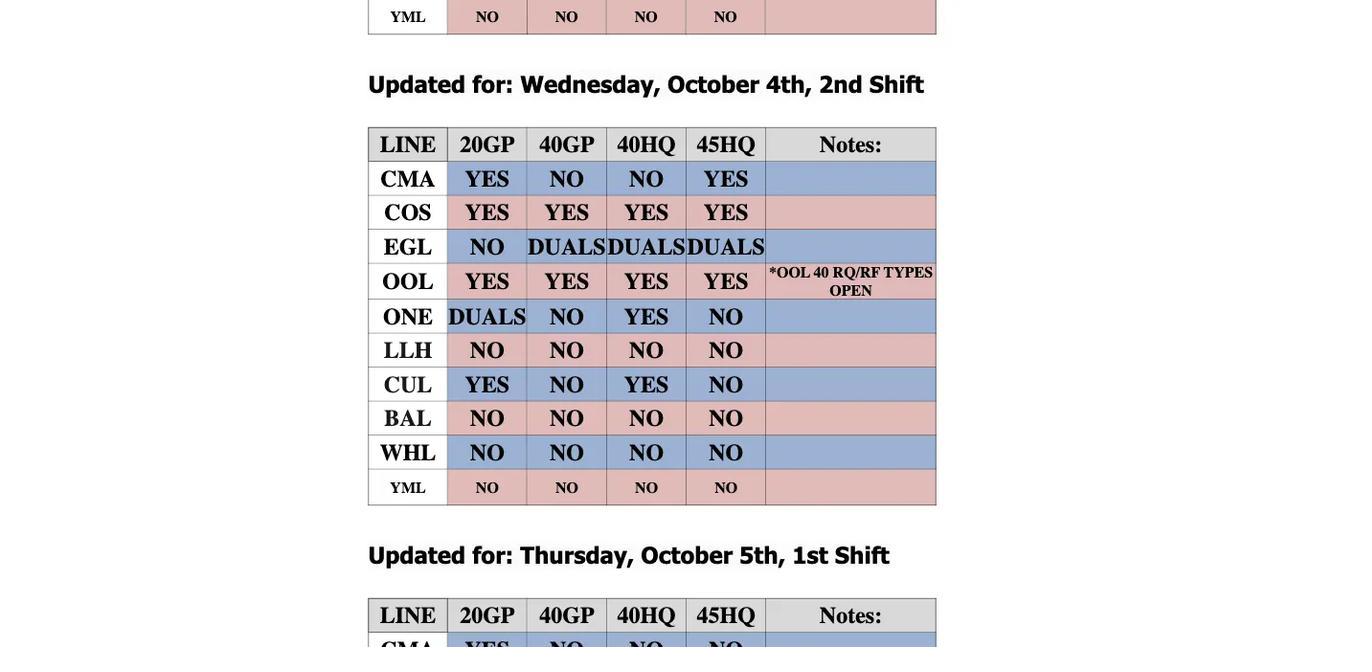Task type: vqa. For each thing, say whether or not it's contained in the screenshot.
future
no



Task type: describe. For each thing, give the bounding box(es) containing it.
4th,
[[766, 70, 812, 98]]

​whl
[[380, 440, 436, 466]]

1 line from the top
[[380, 132, 436, 158]]

updated for updated for: wednesday, october 4th, 2nd shift
[[368, 70, 466, 98]]

1 20gp from the top
[[460, 132, 515, 158]]

2nd
[[819, 70, 863, 98]]

updated for: wednesday, october 4th, 2nd shift
[[368, 70, 924, 98]]

1st
[[792, 541, 828, 569]]

october for wednesday,
[[668, 70, 759, 98]]

​​no
[[709, 406, 743, 432]]

llh
[[384, 338, 432, 364]]

1 40gp from the top
[[540, 132, 594, 158]]

types
[[884, 264, 933, 282]]

*ool 40 rq/rf types open
[[769, 264, 933, 299]]

2 20gp from the top
[[460, 603, 515, 629]]

5th,
[[740, 541, 786, 569]]

*ool
[[769, 264, 810, 282]]

bal
[[384, 406, 432, 432]]

duals duals duals
[[528, 234, 765, 260]]

cos
[[384, 200, 432, 226]]

wednesday,
[[520, 70, 661, 98]]

2 45hq from the top
[[697, 603, 756, 629]]

2 line from the top
[[380, 603, 436, 629]]



Task type: locate. For each thing, give the bounding box(es) containing it.
shift for updated for: thursday, october 5th, 1st shift
[[835, 541, 890, 569]]

for: for thursday,
[[472, 541, 514, 569]]

for: for wednesday,
[[472, 70, 514, 98]]

0 vertical spatial updated
[[368, 70, 466, 98]]

open
[[830, 282, 872, 299]]

40hq down updated for: thursday, october 5th, 1st shift
[[617, 603, 676, 629]]

​yml
[[390, 8, 426, 25], [390, 479, 426, 497]]

notes:
[[820, 132, 882, 158], [820, 603, 882, 629]]

1 vertical spatial 40gp
[[540, 603, 594, 629]]

40hq
[[617, 132, 676, 158], [617, 603, 676, 629]]

duals
[[528, 234, 606, 260], [608, 234, 686, 260], [687, 234, 765, 260], [448, 304, 526, 330]]

cma
[[381, 166, 435, 192]]

october left the 5th,
[[641, 541, 733, 569]]

shift right 2nd
[[870, 70, 924, 98]]

1 vertical spatial ​yml
[[390, 479, 426, 497]]

0 vertical spatial 45hq
[[697, 132, 756, 158]]

egl
[[384, 234, 432, 260]]

1 vertical spatial line
[[380, 603, 436, 629]]

notes: down 2nd
[[820, 132, 882, 158]]

0 vertical spatial line
[[380, 132, 436, 158]]

1 vertical spatial updated
[[368, 541, 466, 569]]

0 vertical spatial ​yml
[[390, 8, 426, 25]]

no
[[550, 166, 584, 192], [629, 166, 664, 192], [470, 234, 505, 260], [550, 304, 584, 330], [709, 304, 743, 330], [470, 338, 505, 364], [550, 338, 584, 364], [629, 338, 664, 364], [470, 406, 505, 432], [550, 406, 584, 432], [629, 406, 664, 432]]

thursday,
[[520, 541, 634, 569]]

line
[[380, 132, 436, 158], [380, 603, 436, 629]]

1 for: from the top
[[472, 70, 514, 98]]

1 vertical spatial 40hq
[[617, 603, 676, 629]]

0 vertical spatial notes:
[[820, 132, 882, 158]]

updated for: thursday, october 5th, 1st shift
[[368, 541, 890, 569]]

1 40hq from the top
[[617, 132, 676, 158]]

october left 4th,
[[668, 70, 759, 98]]

0 vertical spatial shift
[[870, 70, 924, 98]]

​no
[[476, 8, 499, 25], [555, 8, 578, 25], [635, 8, 658, 25], [714, 8, 737, 25], [709, 338, 743, 364], [550, 372, 584, 398], [709, 372, 743, 398], [470, 440, 505, 466], [550, 440, 584, 466], [629, 440, 664, 466], [709, 440, 743, 466], [476, 479, 499, 497], [556, 479, 578, 497], [635, 479, 658, 497], [715, 479, 738, 497]]

40
[[814, 264, 829, 282]]

2 notes: from the top
[[820, 603, 882, 629]]

one
[[383, 304, 433, 330]]

1 notes: from the top
[[820, 132, 882, 158]]

1 vertical spatial for:
[[472, 541, 514, 569]]

for:
[[472, 70, 514, 98], [472, 541, 514, 569]]

0 vertical spatial 40hq
[[617, 132, 676, 158]]

october
[[668, 70, 759, 98], [641, 541, 733, 569]]

40hq down updated for: wednesday, october 4th, 2nd shift
[[617, 132, 676, 158]]

2 40hq from the top
[[617, 603, 676, 629]]

2 updated from the top
[[368, 541, 466, 569]]

updated for updated for: thursday, october 5th, 1st shift
[[368, 541, 466, 569]]

cul
[[384, 372, 432, 398]]

0 vertical spatial 40gp
[[540, 132, 594, 158]]

1 ​yml from the top
[[390, 8, 426, 25]]

1 vertical spatial notes:
[[820, 603, 882, 629]]

yes
[[465, 166, 510, 192], [704, 166, 749, 192], [465, 200, 510, 226], [545, 200, 589, 226], [624, 200, 669, 226], [704, 200, 749, 226], [465, 269, 510, 295], [545, 269, 589, 295], [624, 269, 669, 295], [704, 269, 749, 295], [624, 304, 669, 330], [465, 372, 510, 398], [624, 372, 669, 398]]

1 vertical spatial 45hq
[[697, 603, 756, 629]]

0 vertical spatial 20gp
[[460, 132, 515, 158]]

45hq
[[697, 132, 756, 158], [697, 603, 756, 629]]

1 vertical spatial 20gp
[[460, 603, 515, 629]]

1 vertical spatial shift
[[835, 541, 890, 569]]

0 vertical spatial october
[[668, 70, 759, 98]]

1 45hq from the top
[[697, 132, 756, 158]]

october for thursday,
[[641, 541, 733, 569]]

2 for: from the top
[[472, 541, 514, 569]]

1 updated from the top
[[368, 70, 466, 98]]

ool
[[382, 269, 434, 295]]

shift
[[870, 70, 924, 98], [835, 541, 890, 569]]

40gp down 'thursday,'
[[540, 603, 594, 629]]

shift right 1st
[[835, 541, 890, 569]]

notes: down 1st
[[820, 603, 882, 629]]

40gp
[[540, 132, 594, 158], [540, 603, 594, 629]]

0 vertical spatial for:
[[472, 70, 514, 98]]

rq/rf
[[833, 264, 880, 282]]

1 vertical spatial october
[[641, 541, 733, 569]]

20gp
[[460, 132, 515, 158], [460, 603, 515, 629]]

40gp down wednesday,
[[540, 132, 594, 158]]

2 ​yml from the top
[[390, 479, 426, 497]]

updated
[[368, 70, 466, 98], [368, 541, 466, 569]]

shift for updated for: wednesday, october 4th, 2nd shift
[[870, 70, 924, 98]]

2 40gp from the top
[[540, 603, 594, 629]]



